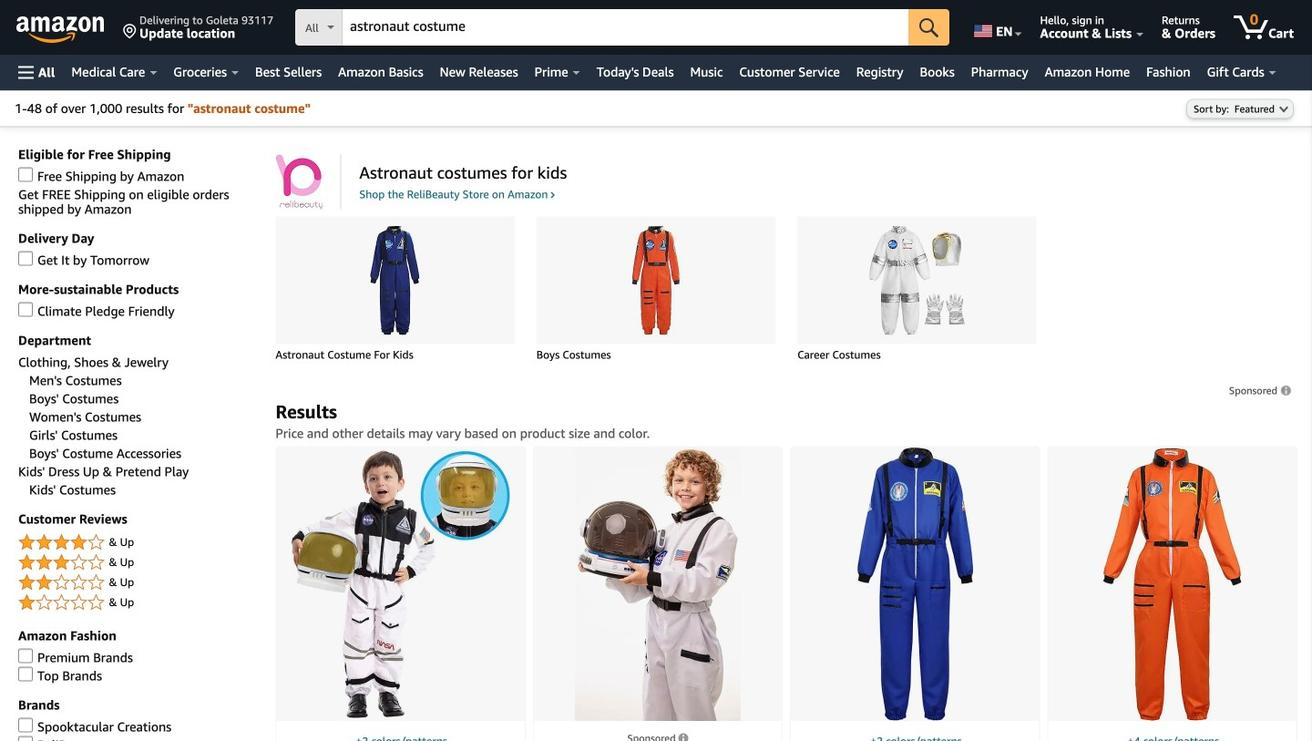 Task type: vqa. For each thing, say whether or not it's contained in the screenshot.
amazon essentials women's apparel and accessories Image
no



Task type: describe. For each thing, give the bounding box(es) containing it.
sponsored ad - spooktacular creations astronaut helmet with movable visor pretend play toy set for party favor supplies ki... image
[[291, 450, 510, 719]]

none search field inside navigation navigation
[[296, 9, 950, 47]]

astronaut costume for kids image
[[313, 226, 477, 335]]

sponsored ad - mens astronaut costume adult astronaut suit outfit men costumes halloween image
[[857, 447, 974, 721]]

checkbox image for 2nd checkbox icon from the bottom of the page
[[18, 649, 33, 663]]

3 stars & up element
[[18, 552, 257, 574]]

4 stars & up element
[[18, 532, 257, 554]]

3 checkbox image from the top
[[18, 667, 33, 682]]

4 checkbox image from the top
[[18, 736, 33, 741]]

sponsored ad - aerosquad-astronaut costume for kids, kids space helmet with led lights for christmas party, movable visor... image
[[575, 447, 741, 721]]

2 stars & up element
[[18, 572, 257, 594]]

none submit inside search box
[[909, 9, 950, 46]]



Task type: locate. For each thing, give the bounding box(es) containing it.
None submit
[[909, 9, 950, 46]]

1 checkbox image from the top
[[18, 302, 33, 317]]

0 vertical spatial checkbox image
[[18, 302, 33, 317]]

Search Amazon text field
[[343, 10, 909, 45]]

1 star & up element
[[18, 592, 257, 614]]

2 vertical spatial checkbox image
[[18, 718, 33, 733]]

dropdown image
[[1280, 105, 1289, 113]]

1 vertical spatial checkbox image
[[18, 649, 33, 663]]

checkbox image
[[18, 302, 33, 317], [18, 649, 33, 663], [18, 718, 33, 733]]

checkbox image
[[18, 167, 33, 182], [18, 251, 33, 266], [18, 667, 33, 682], [18, 736, 33, 741]]

amazon image
[[16, 16, 105, 44]]

2 checkbox image from the top
[[18, 649, 33, 663]]

navigation navigation
[[0, 0, 1313, 90]]

career costumes image
[[836, 226, 1000, 335]]

3 checkbox image from the top
[[18, 718, 33, 733]]

boys costumes image
[[574, 226, 739, 335]]

sponsored ad - womens astronaut costume adult space suit dress up costume spaceman cosplay halloween image
[[1103, 447, 1243, 721]]

None search field
[[296, 9, 950, 47]]

checkbox image for first checkbox icon from the bottom of the page
[[18, 718, 33, 733]]

2 checkbox image from the top
[[18, 251, 33, 266]]

1 checkbox image from the top
[[18, 167, 33, 182]]



